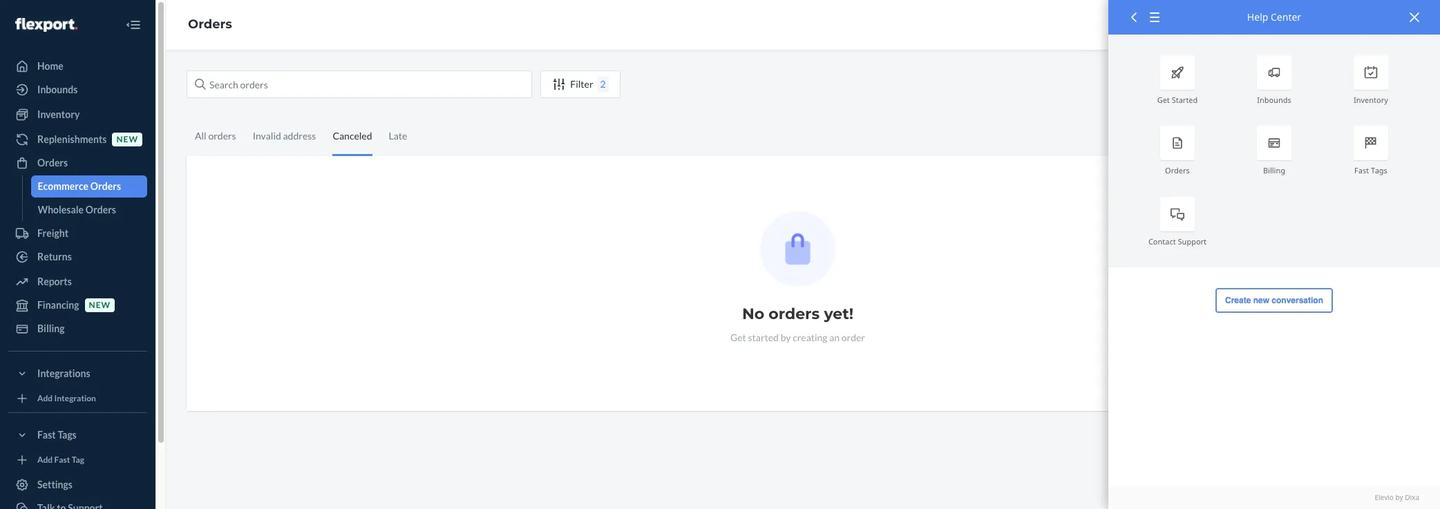 Task type: vqa. For each thing, say whether or not it's contained in the screenshot.
by
yes



Task type: locate. For each thing, give the bounding box(es) containing it.
freight
[[37, 227, 68, 239]]

wholesale
[[38, 204, 84, 216]]

no orders yet!
[[743, 305, 854, 324]]

0 horizontal spatial fast tags
[[37, 429, 77, 441]]

1 vertical spatial new
[[89, 300, 111, 311]]

import orders
[[1246, 78, 1308, 90]]

by right started
[[781, 332, 791, 344]]

0 horizontal spatial tags
[[58, 429, 77, 441]]

returns link
[[8, 246, 147, 268]]

0 horizontal spatial orders
[[208, 130, 236, 142]]

wholesale orders
[[38, 204, 116, 216]]

1 horizontal spatial new
[[116, 134, 138, 145]]

inbounds
[[37, 84, 78, 95], [1258, 95, 1292, 105]]

1 vertical spatial get
[[731, 332, 747, 344]]

0 horizontal spatial get
[[731, 332, 747, 344]]

ecommerce orders link
[[31, 176, 147, 198]]

flexport logo image
[[15, 18, 77, 32]]

financing
[[37, 299, 79, 311]]

started
[[1172, 95, 1198, 105]]

1 vertical spatial fast
[[37, 429, 56, 441]]

0 vertical spatial add
[[37, 394, 53, 404]]

add left 'integration'
[[37, 394, 53, 404]]

1 vertical spatial orders
[[769, 305, 820, 324]]

reports link
[[8, 271, 147, 293]]

orders
[[188, 17, 232, 32], [1278, 78, 1308, 90], [37, 157, 68, 169], [1166, 165, 1191, 176], [90, 180, 121, 192], [86, 204, 116, 216]]

new for replenishments
[[116, 134, 138, 145]]

elevio
[[1376, 493, 1395, 502]]

integrations
[[37, 368, 90, 380]]

orders for no
[[769, 305, 820, 324]]

integrations button
[[8, 363, 147, 385]]

inventory up replenishments at top
[[37, 109, 80, 120]]

1 vertical spatial by
[[1396, 493, 1404, 502]]

get
[[1158, 95, 1170, 105], [731, 332, 747, 344]]

orders right the all at top
[[208, 130, 236, 142]]

all
[[195, 130, 207, 142]]

inbounds down home at the top left
[[37, 84, 78, 95]]

fast tags
[[1355, 165, 1388, 176], [37, 429, 77, 441]]

orders
[[208, 130, 236, 142], [769, 305, 820, 324]]

0 horizontal spatial new
[[89, 300, 111, 311]]

support
[[1179, 236, 1207, 247]]

help center
[[1248, 10, 1302, 24]]

center
[[1272, 10, 1302, 24]]

0 vertical spatial inventory
[[1355, 95, 1389, 105]]

home
[[37, 60, 63, 72]]

new
[[116, 134, 138, 145], [89, 300, 111, 311]]

0 vertical spatial orders link
[[188, 17, 232, 32]]

0 vertical spatial tags
[[1372, 165, 1388, 176]]

elevio by dixa
[[1376, 493, 1420, 502]]

dixa
[[1406, 493, 1420, 502]]

billing
[[1264, 165, 1286, 176], [37, 323, 65, 335]]

1 horizontal spatial orders
[[769, 305, 820, 324]]

orders inside button
[[1278, 78, 1308, 90]]

0 vertical spatial orders
[[208, 130, 236, 142]]

by
[[781, 332, 791, 344], [1396, 493, 1404, 502]]

elevio by dixa link
[[1130, 493, 1420, 503]]

add fast tag
[[37, 455, 84, 466]]

1 horizontal spatial tags
[[1372, 165, 1388, 176]]

get started by creating an order
[[731, 332, 866, 344]]

import orders button
[[1234, 71, 1320, 98]]

tags
[[1372, 165, 1388, 176], [58, 429, 77, 441]]

orders link up search image
[[188, 17, 232, 32]]

1 horizontal spatial billing
[[1264, 165, 1286, 176]]

1 horizontal spatial by
[[1396, 493, 1404, 502]]

fast tags button
[[8, 425, 147, 447]]

filter
[[571, 78, 594, 90]]

fast
[[1355, 165, 1370, 176], [37, 429, 56, 441], [54, 455, 70, 466]]

create order link
[[1328, 71, 1410, 98]]

orders up get started by creating an order
[[769, 305, 820, 324]]

by left dixa on the right bottom of page
[[1396, 493, 1404, 502]]

0 vertical spatial billing
[[1264, 165, 1286, 176]]

1 horizontal spatial get
[[1158, 95, 1170, 105]]

1 vertical spatial orders link
[[8, 152, 147, 174]]

billing link
[[8, 318, 147, 340]]

new down reports link
[[89, 300, 111, 311]]

0 horizontal spatial billing
[[37, 323, 65, 335]]

0 horizontal spatial inbounds
[[37, 84, 78, 95]]

address
[[283, 130, 316, 142]]

new right replenishments at top
[[116, 134, 138, 145]]

add
[[37, 394, 53, 404], [37, 455, 53, 466]]

started
[[748, 332, 779, 344]]

returns
[[37, 251, 72, 263]]

inventory
[[1355, 95, 1389, 105], [37, 109, 80, 120]]

0 horizontal spatial by
[[781, 332, 791, 344]]

canceled
[[333, 130, 372, 142]]

inbounds down import orders at the right top of the page
[[1258, 95, 1292, 105]]

1 vertical spatial tags
[[58, 429, 77, 441]]

order
[[1372, 78, 1398, 90]]

0 horizontal spatial orders link
[[8, 152, 147, 174]]

1 horizontal spatial orders link
[[188, 17, 232, 32]]

inventory down the "create order"
[[1355, 95, 1389, 105]]

1 horizontal spatial fast tags
[[1355, 165, 1388, 176]]

orders link up ecommerce orders
[[8, 152, 147, 174]]

get started
[[1158, 95, 1198, 105]]

settings
[[37, 479, 73, 491]]

2 add from the top
[[37, 455, 53, 466]]

1 vertical spatial inventory
[[37, 109, 80, 120]]

no
[[743, 305, 765, 324]]

1 vertical spatial billing
[[37, 323, 65, 335]]

2
[[601, 78, 606, 90]]

billing inside "link"
[[37, 323, 65, 335]]

1 vertical spatial add
[[37, 455, 53, 466]]

get for get started
[[1158, 95, 1170, 105]]

fast tags inside dropdown button
[[37, 429, 77, 441]]

empty list image
[[761, 212, 836, 287]]

add for add fast tag
[[37, 455, 53, 466]]

0 vertical spatial get
[[1158, 95, 1170, 105]]

creating
[[793, 332, 828, 344]]

1 vertical spatial fast tags
[[37, 429, 77, 441]]

reports
[[37, 276, 72, 288]]

0 vertical spatial new
[[116, 134, 138, 145]]

0 vertical spatial by
[[781, 332, 791, 344]]

add up settings
[[37, 455, 53, 466]]

1 add from the top
[[37, 394, 53, 404]]

orders link
[[188, 17, 232, 32], [8, 152, 147, 174]]



Task type: describe. For each thing, give the bounding box(es) containing it.
0 vertical spatial fast
[[1355, 165, 1370, 176]]

late
[[389, 130, 407, 142]]

help
[[1248, 10, 1269, 24]]

create order
[[1340, 78, 1398, 90]]

freight link
[[8, 223, 147, 245]]

1 horizontal spatial inventory
[[1355, 95, 1389, 105]]

tag
[[72, 455, 84, 466]]

settings link
[[8, 474, 147, 496]]

new for financing
[[89, 300, 111, 311]]

wholesale orders link
[[31, 199, 147, 221]]

search image
[[195, 79, 206, 90]]

yet!
[[825, 305, 854, 324]]

fast inside dropdown button
[[37, 429, 56, 441]]

invalid
[[253, 130, 281, 142]]

0 vertical spatial fast tags
[[1355, 165, 1388, 176]]

close navigation image
[[125, 17, 142, 33]]

filter 2
[[571, 78, 606, 90]]

integration
[[54, 394, 96, 404]]

contact
[[1149, 236, 1177, 247]]

contact support
[[1149, 236, 1207, 247]]

0 horizontal spatial inventory
[[37, 109, 80, 120]]

inbounds link
[[8, 79, 147, 101]]

add integration
[[37, 394, 96, 404]]

home link
[[8, 55, 147, 77]]

order
[[842, 332, 866, 344]]

inventory link
[[8, 104, 147, 126]]

add fast tag link
[[8, 452, 147, 469]]

ecommerce
[[38, 180, 89, 192]]

orders for all
[[208, 130, 236, 142]]

replenishments
[[37, 133, 107, 145]]

tags inside dropdown button
[[58, 429, 77, 441]]

2 vertical spatial fast
[[54, 455, 70, 466]]

get for get started by creating an order
[[731, 332, 747, 344]]

invalid address
[[253, 130, 316, 142]]

add integration link
[[8, 391, 147, 407]]

Search orders text field
[[187, 71, 532, 98]]

create
[[1340, 78, 1370, 90]]

add for add integration
[[37, 394, 53, 404]]

import
[[1246, 78, 1276, 90]]

an
[[830, 332, 840, 344]]

1 horizontal spatial inbounds
[[1258, 95, 1292, 105]]

all orders
[[195, 130, 236, 142]]

ecommerce orders
[[38, 180, 121, 192]]



